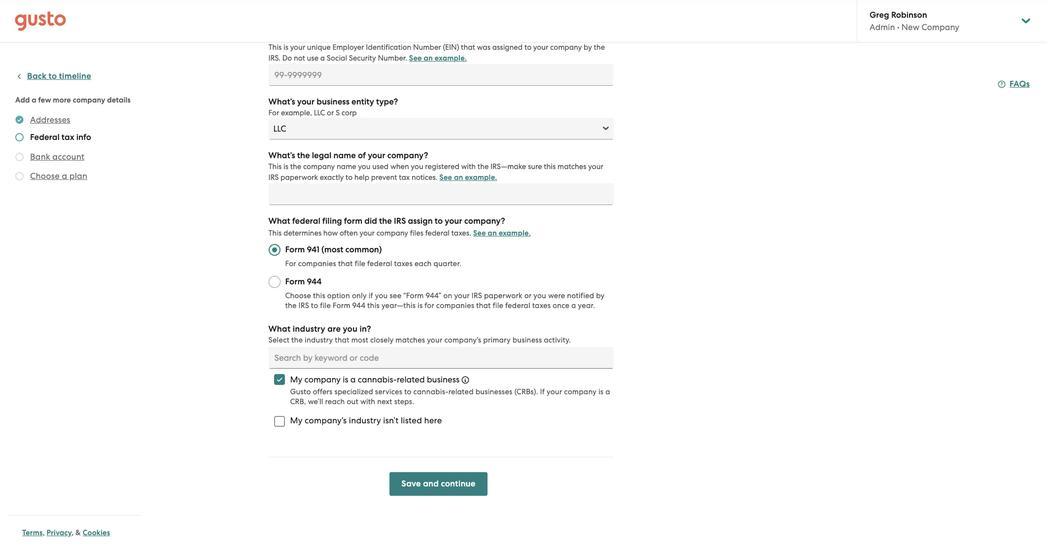 Task type: describe. For each thing, give the bounding box(es) containing it.
is inside gusto offers specialized services to cannabis-related businesses (crbs). if your company is a crb, we'll reach out with next steps.
[[599, 388, 604, 397]]

1 horizontal spatial this
[[368, 301, 380, 310]]

bank account button
[[30, 151, 84, 163]]

in?
[[360, 324, 371, 334]]

federal inside form 944 choose this option only if you see "form 944" on your irs paperwork or you were notified by the irs to file form 944 this year—this is for companies that file federal taxes once a year.
[[506, 301, 531, 310]]

what for what industry are you in?
[[269, 324, 291, 334]]

privacy link
[[47, 529, 72, 538]]

and
[[423, 479, 439, 489]]

sure
[[528, 162, 542, 171]]

once
[[553, 301, 570, 310]]

number
[[413, 43, 441, 52]]

a inside gusto offers specialized services to cannabis-related businesses (crbs). if your company is a crb, we'll reach out with next steps.
[[606, 388, 611, 397]]

social
[[327, 54, 347, 63]]

info
[[76, 132, 91, 143]]

security
[[349, 54, 376, 63]]

is inside this is your unique employer identification number (ein) that was assigned to your company by the irs. do not use a social security number.
[[284, 43, 289, 52]]

corp
[[342, 109, 357, 117]]

year—this
[[382, 301, 416, 310]]

notified
[[567, 292, 595, 300]]

the inside what industry are you in? select the industry that most closely matches your company's primary business activity.
[[292, 336, 303, 345]]

what's the legal name of your company?
[[269, 150, 428, 161]]

year.
[[578, 301, 595, 310]]

bank account
[[30, 152, 84, 162]]

cannabis- inside gusto offers specialized services to cannabis-related businesses (crbs). if your company is a crb, we'll reach out with next steps.
[[414, 388, 449, 397]]

related inside gusto offers specialized services to cannabis-related businesses (crbs). if your company is a crb, we'll reach out with next steps.
[[449, 388, 474, 397]]

irs.
[[269, 54, 281, 63]]

save
[[402, 479, 421, 489]]

example. for was
[[435, 54, 467, 63]]

or inside form 944 choose this option only if you see "form 944" on your irs paperwork or you were notified by the irs to file form 944 this year—this is for companies that file federal taxes once a year.
[[525, 292, 532, 300]]

company
[[922, 22, 960, 32]]

prevent
[[371, 173, 397, 182]]

an for that
[[424, 54, 433, 63]]

business inside what industry are you in? select the industry that most closely matches your company's primary business activity.
[[513, 336, 542, 345]]

closely
[[370, 336, 394, 345]]

the inside what federal filing form did the irs assign to your company? this determines how often your company files federal taxes. see an example.
[[379, 216, 392, 226]]

services
[[375, 388, 403, 397]]

see an example. for registered
[[440, 173, 497, 182]]

irs inside 'this is the company name you used when you registered with the irs—make sure this matches your irs paperwork exactly to help prevent tax notices.'
[[269, 173, 279, 182]]

option
[[327, 292, 350, 300]]

did
[[365, 216, 377, 226]]

form for form 941 (most common)
[[285, 245, 305, 255]]

add a few more company details
[[15, 96, 131, 105]]

save and continue button
[[390, 473, 488, 496]]

this inside what federal filing form did the irs assign to your company? this determines how often your company files federal taxes. see an example.
[[269, 229, 282, 238]]

terms , privacy , & cookies
[[22, 529, 110, 538]]

your inside what industry are you in? select the industry that most closely matches your company's primary business activity.
[[427, 336, 443, 345]]

federal tax info list
[[15, 114, 137, 184]]

entity
[[352, 97, 374, 107]]

exactly
[[320, 173, 344, 182]]

to inside form 944 choose this option only if you see "form 944" on your irs paperwork or you were notified by the irs to file form 944 this year—this is for companies that file federal taxes once a year.
[[311, 301, 318, 310]]

see an example. for was
[[409, 54, 467, 63]]

home image
[[15, 11, 66, 31]]

(ein)
[[443, 43, 459, 52]]

when
[[391, 162, 409, 171]]

0 horizontal spatial 944
[[307, 277, 322, 287]]

notices.
[[412, 173, 438, 182]]

&
[[76, 529, 81, 538]]

quarter.
[[434, 259, 462, 268]]

2 , from the left
[[72, 529, 74, 538]]

form for form 944
[[285, 277, 305, 287]]

•
[[898, 22, 900, 32]]

see
[[390, 292, 402, 300]]

your inside form 944 choose this option only if you see "form 944" on your irs paperwork or you were notified by the irs to file form 944 this year—this is for companies that file federal taxes once a year.
[[454, 292, 470, 300]]

robinson
[[892, 10, 928, 20]]

determines
[[284, 229, 322, 238]]

1 check image from the top
[[15, 133, 24, 142]]

1 vertical spatial company's
[[305, 416, 347, 426]]

out
[[347, 398, 359, 406]]

often
[[340, 229, 358, 238]]

details
[[107, 96, 131, 105]]

2 vertical spatial form
[[333, 301, 351, 310]]

llc
[[314, 109, 325, 117]]

an for you
[[454, 173, 463, 182]]

this is the company name you used when you registered with the irs—make sure this matches your irs paperwork exactly to help prevent tax notices.
[[269, 162, 604, 182]]

that inside what industry are you in? select the industry that most closely matches your company's primary business activity.
[[335, 336, 350, 345]]

greg robinson admin • new company
[[870, 10, 960, 32]]

not
[[294, 54, 305, 63]]

matches inside what industry are you in? select the industry that most closely matches your company's primary business activity.
[[396, 336, 425, 345]]

you right if
[[375, 292, 388, 300]]

to inside this is your unique employer identification number (ein) that was assigned to your company by the irs. do not use a social security number.
[[525, 43, 532, 52]]

bank
[[30, 152, 50, 162]]

if
[[540, 388, 545, 397]]

see an example. button for what's the legal name of your company?
[[440, 172, 497, 183]]

form 941 (most common) for companies that file federal taxes each quarter.
[[285, 245, 462, 268]]

identification
[[366, 43, 412, 52]]

to inside button
[[49, 71, 57, 81]]

terms
[[22, 529, 43, 538]]

crb,
[[290, 398, 306, 406]]

the inside form 944 choose this option only if you see "form 944" on your irs paperwork or you were notified by the irs to file form 944 this year—this is for companies that file federal taxes once a year.
[[285, 301, 297, 310]]

number.
[[378, 54, 407, 63]]

on
[[444, 292, 453, 300]]

was
[[477, 43, 491, 52]]

what federal filing form did the irs assign to your company? this determines how often your company files federal taxes. see an example.
[[269, 216, 531, 238]]

offers
[[313, 388, 333, 397]]

filing
[[323, 216, 342, 226]]

irs—make
[[491, 162, 526, 171]]

or inside what's your business entity type? for example, llc or s corp
[[327, 109, 334, 117]]

addresses button
[[30, 114, 70, 126]]

choose inside button
[[30, 171, 60, 181]]

terms link
[[22, 529, 43, 538]]

registered
[[425, 162, 460, 171]]

assigned
[[493, 43, 523, 52]]

this for this is your unique employer identification number (ein) that was assigned to your company by the irs. do not use a social security number.
[[269, 43, 282, 52]]

this inside 'this is the company name you used when you registered with the irs—make sure this matches your irs paperwork exactly to help prevent tax notices.'
[[544, 162, 556, 171]]

2 vertical spatial industry
[[349, 416, 381, 426]]

1 vertical spatial industry
[[305, 336, 333, 345]]

tax inside 'this is the company name you used when you registered with the irs—make sure this matches your irs paperwork exactly to help prevent tax notices.'
[[399, 173, 410, 182]]

taxes inside form 944 choose this option only if you see "form 944" on your irs paperwork or you were notified by the irs to file form 944 this year—this is for companies that file federal taxes once a year.
[[533, 301, 551, 310]]

for
[[425, 301, 435, 310]]

0 vertical spatial company?
[[388, 150, 428, 161]]

1 vertical spatial 944
[[352, 301, 366, 310]]

a inside this is your unique employer identification number (ein) that was assigned to your company by the irs. do not use a social security number.
[[321, 54, 325, 63]]

how
[[324, 229, 338, 238]]

0 horizontal spatial cannabis-
[[358, 375, 397, 385]]

company? inside what federal filing form did the irs assign to your company? this determines how often your company files federal taxes. see an example.
[[465, 216, 505, 226]]

irs inside what federal filing form did the irs assign to your company? this determines how often your company files federal taxes. see an example.
[[394, 216, 406, 226]]

What's the legal name of your company? text field
[[269, 183, 614, 205]]

2 vertical spatial business
[[427, 375, 460, 385]]

business inside what's your business entity type? for example, llc or s corp
[[317, 97, 350, 107]]

what's your business entity type? for example, llc or s corp
[[269, 97, 398, 117]]

type?
[[376, 97, 398, 107]]

federal
[[30, 132, 60, 143]]

federal up determines
[[292, 216, 321, 226]]

2 check image from the top
[[15, 172, 24, 181]]

my for my company is a cannabis-related business
[[290, 375, 303, 385]]

select
[[269, 336, 290, 345]]

assign
[[408, 216, 433, 226]]

isn't
[[383, 416, 399, 426]]

were
[[548, 292, 565, 300]]

companies inside form 944 choose this option only if you see "form 944" on your irs paperwork or you were notified by the irs to file form 944 this year—this is for companies that file federal taxes once a year.
[[436, 301, 475, 310]]



Task type: vqa. For each thing, say whether or not it's contained in the screenshot.
Bank account button
yes



Task type: locate. For each thing, give the bounding box(es) containing it.
company's down reach
[[305, 416, 347, 426]]

, left privacy
[[43, 529, 45, 538]]

1 horizontal spatial file
[[355, 259, 366, 268]]

2 horizontal spatial this
[[544, 162, 556, 171]]

an
[[424, 54, 433, 63], [454, 173, 463, 182], [488, 229, 497, 238]]

what's for what's your business entity type? for example, llc or s corp
[[269, 97, 295, 107]]

to
[[525, 43, 532, 52], [49, 71, 57, 81], [346, 173, 353, 182], [435, 216, 443, 226], [311, 301, 318, 310], [405, 388, 412, 397]]

name left of
[[334, 150, 356, 161]]

0 horizontal spatial with
[[361, 398, 376, 406]]

0 vertical spatial taxes
[[394, 259, 413, 268]]

0 vertical spatial an
[[424, 54, 433, 63]]

legal
[[312, 150, 332, 161]]

2 my from the top
[[290, 416, 303, 426]]

companies
[[298, 259, 336, 268], [436, 301, 475, 310]]

this inside this is your unique employer identification number (ein) that was assigned to your company by the irs. do not use a social security number.
[[269, 43, 282, 52]]

are
[[328, 324, 341, 334]]

0 vertical spatial companies
[[298, 259, 336, 268]]

common)
[[346, 245, 382, 255]]

0 vertical spatial form
[[285, 245, 305, 255]]

federal inside 'form 941 (most common) for companies that file federal taxes each quarter.'
[[367, 259, 392, 268]]

what inside what federal filing form did the irs assign to your company? this determines how often your company files federal taxes. see an example.
[[269, 216, 290, 226]]

paperwork up the primary
[[484, 292, 523, 300]]

2 vertical spatial see
[[473, 229, 486, 238]]

0 vertical spatial name
[[334, 150, 356, 161]]

choose left option
[[285, 292, 311, 300]]

circle check image
[[15, 114, 24, 126]]

here
[[424, 416, 442, 426]]

what inside what industry are you in? select the industry that most closely matches your company's primary business activity.
[[269, 324, 291, 334]]

your inside gusto offers specialized services to cannabis-related businesses (crbs). if your company is a crb, we'll reach out with next steps.
[[547, 388, 563, 397]]

example. for registered
[[465, 173, 497, 182]]

0 vertical spatial see an example. button
[[409, 52, 467, 64]]

business up gusto offers specialized services to cannabis-related businesses (crbs). if your company is a crb, we'll reach out with next steps.
[[427, 375, 460, 385]]

federal down common)
[[367, 259, 392, 268]]

or
[[327, 109, 334, 117], [525, 292, 532, 300]]

or left were
[[525, 292, 532, 300]]

you up most
[[343, 324, 358, 334]]

taxes left each
[[394, 259, 413, 268]]

this inside 'this is the company name you used when you registered with the irs—make sure this matches your irs paperwork exactly to help prevent tax notices.'
[[269, 162, 282, 171]]

an down registered
[[454, 173, 463, 182]]

industry down the out
[[349, 416, 381, 426]]

a inside choose a plan button
[[62, 171, 67, 181]]

see an example. down number
[[409, 54, 467, 63]]

a
[[321, 54, 325, 63], [32, 96, 36, 105], [62, 171, 67, 181], [572, 301, 576, 310], [351, 375, 356, 385], [606, 388, 611, 397]]

1 horizontal spatial taxes
[[533, 301, 551, 310]]

see for tax
[[440, 173, 452, 182]]

choose a plan button
[[30, 170, 87, 182]]

1 vertical spatial paperwork
[[484, 292, 523, 300]]

file inside 'form 941 (most common) for companies that file federal taxes each quarter.'
[[355, 259, 366, 268]]

1 vertical spatial what
[[269, 324, 291, 334]]

we'll
[[308, 398, 323, 406]]

or left the s
[[327, 109, 334, 117]]

944 down only
[[352, 301, 366, 310]]

help
[[355, 173, 370, 182]]

file down option
[[320, 301, 331, 310]]

1 vertical spatial see an example.
[[440, 173, 497, 182]]

1 vertical spatial company?
[[465, 216, 505, 226]]

that inside form 944 choose this option only if you see "form 944" on your irs paperwork or you were notified by the irs to file form 944 this year—this is for companies that file federal taxes once a year.
[[476, 301, 491, 310]]

companies down on
[[436, 301, 475, 310]]

employer
[[333, 43, 364, 52]]

0 vertical spatial tax
[[62, 132, 74, 143]]

back to timeline button
[[15, 71, 91, 82]]

1 vertical spatial business
[[513, 336, 542, 345]]

this down if
[[368, 301, 380, 310]]

each
[[415, 259, 432, 268]]

that left was
[[461, 43, 475, 52]]

3 this from the top
[[269, 229, 282, 238]]

check image down check image
[[15, 172, 24, 181]]

0 horizontal spatial company's
[[305, 416, 347, 426]]

0 horizontal spatial see
[[409, 54, 422, 63]]

see right 'taxes.'
[[473, 229, 486, 238]]

federal right files
[[426, 229, 450, 238]]

0 horizontal spatial related
[[397, 375, 425, 385]]

industry left 'are'
[[293, 324, 326, 334]]

to inside what federal filing form did the irs assign to your company? this determines how often your company files federal taxes. see an example.
[[435, 216, 443, 226]]

paperwork inside 'this is the company name you used when you registered with the irs—make sure this matches your irs paperwork exactly to help prevent tax notices.'
[[281, 173, 318, 182]]

steps.
[[394, 398, 415, 406]]

2 vertical spatial see an example. button
[[473, 227, 531, 239]]

activity.
[[544, 336, 571, 345]]

1 horizontal spatial cannabis-
[[414, 388, 449, 397]]

1 horizontal spatial paperwork
[[484, 292, 523, 300]]

what
[[269, 216, 290, 226], [269, 324, 291, 334]]

file up the primary
[[493, 301, 504, 310]]

2 horizontal spatial business
[[513, 336, 542, 345]]

a inside form 944 choose this option only if you see "form 944" on your irs paperwork or you were notified by the irs to file form 944 this year—this is for companies that file federal taxes once a year.
[[572, 301, 576, 310]]

1 what's from the top
[[269, 97, 295, 107]]

0 vertical spatial check image
[[15, 133, 24, 142]]

see an example. button down registered
[[440, 172, 497, 183]]

specialized
[[335, 388, 373, 397]]

0 vertical spatial example.
[[435, 54, 467, 63]]

form
[[285, 245, 305, 255], [285, 277, 305, 287], [333, 301, 351, 310]]

back
[[27, 71, 47, 81]]

what for what federal filing form did the irs assign to your company?
[[269, 216, 290, 226]]

0 vertical spatial for
[[269, 109, 279, 117]]

1 horizontal spatial an
[[454, 173, 463, 182]]

check image down circle check 'icon'
[[15, 133, 24, 142]]

see down registered
[[440, 173, 452, 182]]

2 horizontal spatial an
[[488, 229, 497, 238]]

1 vertical spatial this
[[313, 292, 326, 300]]

taxes inside 'form 941 (most common) for companies that file federal taxes each quarter.'
[[394, 259, 413, 268]]

with right registered
[[461, 162, 476, 171]]

1 horizontal spatial companies
[[436, 301, 475, 310]]

related left businesses
[[449, 388, 474, 397]]

choose
[[30, 171, 60, 181], [285, 292, 311, 300]]

see an example. button right 'taxes.'
[[473, 227, 531, 239]]

by inside this is your unique employer identification number (ein) that was assigned to your company by the irs. do not use a social security number.
[[584, 43, 592, 52]]

1 vertical spatial name
[[337, 162, 356, 171]]

example. inside what federal filing form did the irs assign to your company? this determines how often your company files federal taxes. see an example.
[[499, 229, 531, 238]]

listed
[[401, 416, 422, 426]]

0 vertical spatial my
[[290, 375, 303, 385]]

is inside form 944 choose this option only if you see "form 944" on your irs paperwork or you were notified by the irs to file form 944 this year—this is for companies that file federal taxes once a year.
[[418, 301, 423, 310]]

0 vertical spatial this
[[269, 43, 282, 52]]

tax left 'info'
[[62, 132, 74, 143]]

0 vertical spatial with
[[461, 162, 476, 171]]

an right 'taxes.'
[[488, 229, 497, 238]]

1 vertical spatial an
[[454, 173, 463, 182]]

2 vertical spatial an
[[488, 229, 497, 238]]

0 horizontal spatial ,
[[43, 529, 45, 538]]

form 944 choose this option only if you see "form 944" on your irs paperwork or you were notified by the irs to file form 944 this year—this is for companies that file federal taxes once a year.
[[285, 277, 605, 310]]

primary
[[483, 336, 511, 345]]

my company is a cannabis-related business
[[290, 375, 460, 385]]

used
[[373, 162, 389, 171]]

2 what from the top
[[269, 324, 291, 334]]

federal
[[292, 216, 321, 226], [426, 229, 450, 238], [367, 259, 392, 268], [506, 301, 531, 310]]

timeline
[[59, 71, 91, 81]]

941
[[307, 245, 320, 255]]

see an example.
[[409, 54, 467, 63], [440, 173, 497, 182]]

company? up when
[[388, 150, 428, 161]]

0 vertical spatial 944
[[307, 277, 322, 287]]

2 this from the top
[[269, 162, 282, 171]]

form inside 'form 941 (most common) for companies that file federal taxes each quarter.'
[[285, 245, 305, 255]]

name inside 'this is the company name you used when you registered with the irs—make sure this matches your irs paperwork exactly to help prevent tax notices.'
[[337, 162, 356, 171]]

1 vertical spatial check image
[[15, 172, 24, 181]]

my down crb,
[[290, 416, 303, 426]]

0 vertical spatial business
[[317, 97, 350, 107]]

company's inside what industry are you in? select the industry that most closely matches your company's primary business activity.
[[445, 336, 482, 345]]

0 vertical spatial or
[[327, 109, 334, 117]]

0 horizontal spatial file
[[320, 301, 331, 310]]

What industry are you in? field
[[269, 347, 614, 369]]

plan
[[69, 171, 87, 181]]

0 horizontal spatial this
[[313, 292, 326, 300]]

1 this from the top
[[269, 43, 282, 52]]

see inside what federal filing form did the irs assign to your company? this determines how often your company files federal taxes. see an example.
[[473, 229, 486, 238]]

business up the s
[[317, 97, 350, 107]]

1 horizontal spatial business
[[427, 375, 460, 385]]

next
[[377, 398, 393, 406]]

matches inside 'this is the company name you used when you registered with the irs—make sure this matches your irs paperwork exactly to help prevent tax notices.'
[[558, 162, 587, 171]]

with
[[461, 162, 476, 171], [361, 398, 376, 406]]

0 horizontal spatial or
[[327, 109, 334, 117]]

1 horizontal spatial company's
[[445, 336, 482, 345]]

0 vertical spatial what
[[269, 216, 290, 226]]

2 what's from the top
[[269, 150, 295, 161]]

to inside 'this is the company name you used when you registered with the irs—make sure this matches your irs paperwork exactly to help prevent tax notices.'
[[346, 173, 353, 182]]

944 down the 941
[[307, 277, 322, 287]]

1 horizontal spatial company?
[[465, 216, 505, 226]]

0 horizontal spatial paperwork
[[281, 173, 318, 182]]

1 horizontal spatial matches
[[558, 162, 587, 171]]

companies inside 'form 941 (most common) for companies that file federal taxes each quarter.'
[[298, 259, 336, 268]]

see an example. button down number
[[409, 52, 467, 64]]

tax down when
[[399, 173, 410, 182]]

privacy
[[47, 529, 72, 538]]

2 horizontal spatial file
[[493, 301, 504, 310]]

you left were
[[534, 292, 547, 300]]

check image
[[15, 133, 24, 142], [15, 172, 24, 181]]

My company's industry isn't listed here checkbox
[[269, 411, 290, 433]]

for inside what's your business entity type? for example, llc or s corp
[[269, 109, 279, 117]]

cannabis- up services
[[358, 375, 397, 385]]

an inside what federal filing form did the irs assign to your company? this determines how often your company files federal taxes. see an example.
[[488, 229, 497, 238]]

None radio
[[269, 244, 280, 256]]

what's for what's the legal name of your company?
[[269, 150, 295, 161]]

0 horizontal spatial for
[[269, 109, 279, 117]]

only
[[352, 292, 367, 300]]

with inside gusto offers specialized services to cannabis-related businesses (crbs). if your company is a crb, we'll reach out with next steps.
[[361, 398, 376, 406]]

my for my company's industry isn't listed here
[[290, 416, 303, 426]]

0 horizontal spatial tax
[[62, 132, 74, 143]]

what's up example,
[[269, 97, 295, 107]]

company inside 'this is the company name you used when you registered with the irs—make sure this matches your irs paperwork exactly to help prevent tax notices.'
[[303, 162, 335, 171]]

0 vertical spatial by
[[584, 43, 592, 52]]

cookies button
[[83, 527, 110, 539]]

what's
[[269, 97, 295, 107], [269, 150, 295, 161]]

that up the primary
[[476, 301, 491, 310]]

what up determines
[[269, 216, 290, 226]]

use
[[307, 54, 319, 63]]

1 vertical spatial example.
[[465, 173, 497, 182]]

for down determines
[[285, 259, 296, 268]]

faqs
[[1010, 79, 1031, 89]]

1 vertical spatial taxes
[[533, 301, 551, 310]]

1 my from the top
[[290, 375, 303, 385]]

that down the (most
[[338, 259, 353, 268]]

0 horizontal spatial taxes
[[394, 259, 413, 268]]

example.
[[435, 54, 467, 63], [465, 173, 497, 182], [499, 229, 531, 238]]

add
[[15, 96, 30, 105]]

files
[[410, 229, 424, 238]]

2 vertical spatial example.
[[499, 229, 531, 238]]

to inside gusto offers specialized services to cannabis-related businesses (crbs). if your company is a crb, we'll reach out with next steps.
[[405, 388, 412, 397]]

business left activity.
[[513, 336, 542, 345]]

tax inside list
[[62, 132, 74, 143]]

see for number.
[[409, 54, 422, 63]]

, left & at the bottom
[[72, 529, 74, 538]]

1 vertical spatial see an example. button
[[440, 172, 497, 183]]

matches right sure
[[558, 162, 587, 171]]

my company's industry isn't listed here
[[290, 416, 442, 426]]

for inside 'form 941 (most common) for companies that file federal taxes each quarter.'
[[285, 259, 296, 268]]

you up notices.
[[411, 162, 424, 171]]

1 horizontal spatial 944
[[352, 301, 366, 310]]

your
[[290, 43, 305, 52], [534, 43, 549, 52], [297, 97, 315, 107], [368, 150, 386, 161], [589, 162, 604, 171], [445, 216, 463, 226], [360, 229, 375, 238], [454, 292, 470, 300], [427, 336, 443, 345], [547, 388, 563, 397]]

2 vertical spatial this
[[269, 229, 282, 238]]

see down number
[[409, 54, 422, 63]]

matches
[[558, 162, 587, 171], [396, 336, 425, 345]]

(most
[[322, 245, 344, 255]]

None radio
[[269, 276, 280, 288]]

cannabis- up "steps."
[[414, 388, 449, 397]]

0 vertical spatial industry
[[293, 324, 326, 334]]

paperwork inside form 944 choose this option only if you see "form 944" on your irs paperwork or you were notified by the irs to file form 944 this year—this is for companies that file federal taxes once a year.
[[484, 292, 523, 300]]

1 horizontal spatial choose
[[285, 292, 311, 300]]

0 horizontal spatial business
[[317, 97, 350, 107]]

2 vertical spatial this
[[368, 301, 380, 310]]

0 vertical spatial cannabis-
[[358, 375, 397, 385]]

0 vertical spatial this
[[544, 162, 556, 171]]

an down number
[[424, 54, 433, 63]]

0 vertical spatial related
[[397, 375, 425, 385]]

taxes down were
[[533, 301, 551, 310]]

gusto
[[290, 388, 311, 397]]

this
[[269, 43, 282, 52], [269, 162, 282, 171], [269, 229, 282, 238]]

this right sure
[[544, 162, 556, 171]]

back to timeline
[[27, 71, 91, 81]]

with right the out
[[361, 398, 376, 406]]

1 vertical spatial cannabis-
[[414, 388, 449, 397]]

company inside this is your unique employer identification number (ein) that was assigned to your company by the irs. do not use a social security number.
[[550, 43, 582, 52]]

faqs button
[[998, 78, 1031, 90]]

with inside 'this is the company name you used when you registered with the irs—make sure this matches your irs paperwork exactly to help prevent tax notices.'
[[461, 162, 476, 171]]

federal up the primary
[[506, 301, 531, 310]]

company inside what federal filing form did the irs assign to your company? this determines how often your company files federal taxes. see an example.
[[377, 229, 408, 238]]

example,
[[281, 109, 312, 117]]

0 vertical spatial see
[[409, 54, 422, 63]]

company? up 'taxes.'
[[465, 216, 505, 226]]

1 what from the top
[[269, 216, 290, 226]]

my up gusto
[[290, 375, 303, 385]]

your inside what's your business entity type? for example, llc or s corp
[[297, 97, 315, 107]]

What's your Federal EIN? text field
[[269, 64, 614, 86]]

that
[[461, 43, 475, 52], [338, 259, 353, 268], [476, 301, 491, 310], [335, 336, 350, 345]]

industry down 'are'
[[305, 336, 333, 345]]

this left option
[[313, 292, 326, 300]]

0 horizontal spatial matches
[[396, 336, 425, 345]]

1 horizontal spatial see
[[440, 173, 452, 182]]

admin
[[870, 22, 896, 32]]

do
[[282, 54, 292, 63]]

s
[[336, 109, 340, 117]]

0 horizontal spatial company?
[[388, 150, 428, 161]]

is inside 'this is the company name you used when you registered with the irs—make sure this matches your irs paperwork exactly to help prevent tax notices.'
[[284, 162, 289, 171]]

continue
[[441, 479, 476, 489]]

1 vertical spatial form
[[285, 277, 305, 287]]

matches right closely at left bottom
[[396, 336, 425, 345]]

1 vertical spatial for
[[285, 259, 296, 268]]

0 horizontal spatial by
[[584, 43, 592, 52]]

1 horizontal spatial for
[[285, 259, 296, 268]]

related up "steps."
[[397, 375, 425, 385]]

you up help
[[358, 162, 371, 171]]

1 horizontal spatial ,
[[72, 529, 74, 538]]

1 vertical spatial this
[[269, 162, 282, 171]]

what up select at the left bottom
[[269, 324, 291, 334]]

see an example. down registered
[[440, 173, 497, 182]]

(crbs).
[[515, 388, 539, 397]]

this
[[544, 162, 556, 171], [313, 292, 326, 300], [368, 301, 380, 310]]

you inside what industry are you in? select the industry that most closely matches your company's primary business activity.
[[343, 324, 358, 334]]

company's up what industry are you in? field
[[445, 336, 482, 345]]

check image
[[15, 153, 24, 161]]

taxes.
[[452, 229, 472, 238]]

1 vertical spatial or
[[525, 292, 532, 300]]

0 horizontal spatial choose
[[30, 171, 60, 181]]

1 , from the left
[[43, 529, 45, 538]]

see an example. button for what federal filing form did the irs assign to your company?
[[473, 227, 531, 239]]

choose inside form 944 choose this option only if you see "form 944" on your irs paperwork or you were notified by the irs to file form 944 this year—this is for companies that file federal taxes once a year.
[[285, 292, 311, 300]]

form
[[344, 216, 363, 226]]

this is your unique employer identification number (ein) that was assigned to your company by the irs. do not use a social security number.
[[269, 43, 605, 63]]

federal tax info
[[30, 132, 91, 143]]

None checkbox
[[269, 369, 290, 391]]

choose down bank
[[30, 171, 60, 181]]

that inside this is your unique employer identification number (ein) that was assigned to your company by the irs. do not use a social security number.
[[461, 43, 475, 52]]

addresses
[[30, 115, 70, 125]]

the inside this is your unique employer identification number (ein) that was assigned to your company by the irs. do not use a social security number.
[[594, 43, 605, 52]]

cookies
[[83, 529, 110, 538]]

this for this is the company name you used when you registered with the irs—make sure this matches your irs paperwork exactly to help prevent tax notices.
[[269, 162, 282, 171]]

1 vertical spatial choose
[[285, 292, 311, 300]]

0 vertical spatial choose
[[30, 171, 60, 181]]

what's inside what's your business entity type? for example, llc or s corp
[[269, 97, 295, 107]]

file down common)
[[355, 259, 366, 268]]

2 horizontal spatial see
[[473, 229, 486, 238]]

companies down the 941
[[298, 259, 336, 268]]

that inside 'form 941 (most common) for companies that file federal taxes each quarter.'
[[338, 259, 353, 268]]

that down 'are'
[[335, 336, 350, 345]]

more
[[53, 96, 71, 105]]

account
[[52, 152, 84, 162]]

name down what's the legal name of your company?
[[337, 162, 356, 171]]

by inside form 944 choose this option only if you see "form 944" on your irs paperwork or you were notified by the irs to file form 944 this year—this is for companies that file federal taxes once a year.
[[596, 292, 605, 300]]

1 vertical spatial companies
[[436, 301, 475, 310]]

0 horizontal spatial companies
[[298, 259, 336, 268]]

1 vertical spatial my
[[290, 416, 303, 426]]

paperwork down the legal
[[281, 173, 318, 182]]

your inside 'this is the company name you used when you registered with the irs—make sure this matches your irs paperwork exactly to help prevent tax notices.'
[[589, 162, 604, 171]]

for left example,
[[269, 109, 279, 117]]

unique
[[307, 43, 331, 52]]

what's left the legal
[[269, 150, 295, 161]]

0 vertical spatial what's
[[269, 97, 295, 107]]

"form
[[404, 292, 424, 300]]

company inside gusto offers specialized services to cannabis-related businesses (crbs). if your company is a crb, we'll reach out with next steps.
[[564, 388, 597, 397]]

1 vertical spatial with
[[361, 398, 376, 406]]

944"
[[426, 292, 442, 300]]

1 vertical spatial what's
[[269, 150, 295, 161]]

if
[[369, 292, 373, 300]]

1 horizontal spatial related
[[449, 388, 474, 397]]



